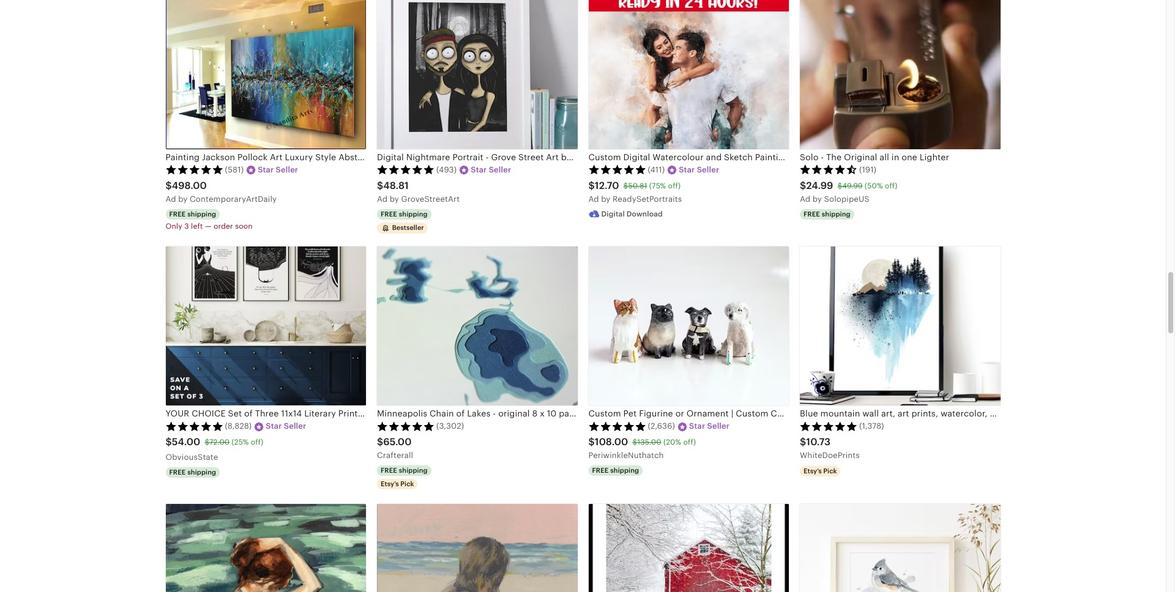 Task type: locate. For each thing, give the bounding box(es) containing it.
off) inside the $ 54.00 $ 72.00 (25% off) obviousstate
[[251, 438, 263, 447]]

1 vertical spatial etsy's pick
[[381, 481, 414, 488]]

(20%
[[664, 438, 681, 447]]

y down 498.00
[[183, 194, 188, 204]]

$ 48.81 a d b y grovestreetart
[[377, 180, 460, 204]]

$ 108.00 $ 135.00 (20% off) periwinklenuthatch
[[589, 437, 696, 460]]

star seller right (2,636)
[[689, 422, 730, 431]]

5 out of 5 stars image up 108.00
[[589, 421, 646, 431]]

a left the grovestreetart
[[377, 194, 383, 204]]

off)
[[668, 182, 681, 190], [885, 182, 898, 190], [251, 438, 263, 447], [683, 438, 696, 447]]

1 horizontal spatial etsy's
[[804, 468, 822, 475]]

digital
[[377, 152, 404, 162], [601, 210, 625, 218]]

off) right (20%
[[683, 438, 696, 447]]

0 horizontal spatial etsy's
[[381, 481, 399, 488]]

digital down 12.70
[[601, 210, 625, 218]]

free shipping down crafterall
[[381, 467, 428, 474]]

minneapolis chain of lakes - original 8 x 10 papercut art image
[[377, 247, 578, 406]]

d inside '$ 12.70 $ 50.81 (75% off) a d b y readysetportraits'
[[594, 194, 599, 204]]

4 y from the left
[[818, 194, 822, 204]]

b
[[178, 194, 183, 204], [390, 194, 395, 204], [601, 194, 606, 204], [813, 194, 818, 204]]

original
[[498, 409, 530, 419]]

a down the 4.5 out of 5 stars image
[[800, 194, 806, 204]]

$
[[166, 180, 172, 192], [377, 180, 383, 192], [589, 180, 595, 192], [800, 180, 806, 192], [624, 182, 628, 190], [838, 182, 842, 190], [166, 437, 172, 448], [377, 437, 383, 448], [589, 437, 595, 448], [800, 437, 806, 448], [205, 438, 209, 447], [633, 438, 637, 447]]

(50%
[[865, 182, 883, 190]]

shipping up bestseller
[[399, 210, 428, 218]]

y
[[183, 194, 188, 204], [395, 194, 399, 204], [606, 194, 611, 204], [818, 194, 822, 204]]

star seller
[[258, 165, 298, 175], [471, 165, 511, 175], [679, 165, 719, 175], [266, 422, 306, 431], [689, 422, 730, 431]]

star right (2,636)
[[689, 422, 705, 431]]

free shipping for 108.00
[[592, 467, 639, 474]]

b inside '$ 498.00 a d b y contemporaryartdaily'
[[178, 194, 183, 204]]

seller
[[276, 165, 298, 175], [489, 165, 511, 175], [697, 165, 719, 175], [284, 422, 306, 431], [707, 422, 730, 431]]

- right lakes
[[493, 409, 496, 419]]

shipping down crafterall
[[399, 467, 428, 474]]

lighter
[[920, 152, 950, 162]]

y inside '$ 12.70 $ 50.81 (75% off) a d b y readysetportraits'
[[606, 194, 611, 204]]

2 a from the left
[[377, 194, 383, 204]]

5 out of 5 stars image up 54.00
[[166, 421, 223, 431]]

star right the (8,828)
[[266, 422, 282, 431]]

star right (411)
[[679, 165, 695, 175]]

free for (493)
[[381, 210, 397, 218]]

$ 65.00 crafterall
[[377, 437, 413, 460]]

5 out of 5 stars image for (493)
[[377, 165, 435, 175]]

etsy's down whitedoeprints
[[804, 468, 822, 475]]

b down 12.70
[[601, 194, 606, 204]]

minneapolis
[[377, 409, 427, 419]]

shipping for (3,302)
[[399, 467, 428, 474]]

digital for digital nightmare portrait - grove street art by carla - tim burton style portrait
[[377, 152, 404, 162]]

y down 24.99
[[818, 194, 822, 204]]

off) right (25%
[[251, 438, 263, 447]]

left
[[191, 222, 203, 231]]

1 horizontal spatial pick
[[824, 468, 837, 475]]

d down 48.81
[[382, 194, 388, 204]]

shipping down periwinklenuthatch
[[610, 467, 639, 474]]

0 horizontal spatial etsy's pick
[[381, 481, 414, 488]]

crafterall
[[377, 451, 413, 460]]

1 vertical spatial digital
[[601, 210, 625, 218]]

- left the "tim"
[[598, 152, 601, 162]]

0 horizontal spatial digital
[[377, 152, 404, 162]]

off) for 12.70
[[668, 182, 681, 190]]

5 out of 5 stars image up 498.00
[[166, 165, 223, 175]]

etsy's down crafterall
[[381, 481, 399, 488]]

solopipeus
[[824, 194, 870, 204]]

2 portrait from the left
[[675, 152, 706, 162]]

art
[[546, 152, 559, 162]]

free shipping up bestseller
[[381, 210, 428, 218]]

seller for 54.00
[[284, 422, 306, 431]]

seller right (411)
[[697, 165, 719, 175]]

3 a from the left
[[589, 194, 594, 204]]

digital up 48.81
[[377, 152, 404, 162]]

off) inside "$ 108.00 $ 135.00 (20% off) periwinklenuthatch"
[[683, 438, 696, 447]]

shipping down solopipeus
[[822, 210, 851, 218]]

blue mountain wall art, art prints, watercolor, poster, nature print, landscape print, home wall decor, forest art, mountain print, wall art image
[[800, 247, 1001, 406]]

burton
[[621, 152, 649, 162]]

1 a from the left
[[166, 194, 171, 204]]

solo
[[800, 152, 819, 162]]

free shipping down periwinklenuthatch
[[592, 467, 639, 474]]

2 d from the left
[[382, 194, 388, 204]]

1 portrait from the left
[[453, 152, 483, 162]]

5 out of 5 stars image for (1,378)
[[800, 421, 858, 431]]

(2,636)
[[648, 422, 675, 431]]

free down crafterall
[[381, 467, 397, 474]]

etsy's pick
[[804, 468, 837, 475], [381, 481, 414, 488]]

0 vertical spatial digital
[[377, 152, 404, 162]]

pick down crafterall
[[401, 481, 414, 488]]

digital nightmare portrait - grove street art by carla - tim burton style portrait image
[[377, 0, 578, 149]]

(411)
[[648, 165, 665, 175]]

shipping up the left
[[187, 210, 216, 218]]

$ inside '$ 498.00 a d b y contemporaryartdaily'
[[166, 180, 172, 192]]

etsy's pick down crafterall
[[381, 481, 414, 488]]

4 a from the left
[[800, 194, 806, 204]]

4 d from the left
[[805, 194, 811, 204]]

shipping for (191)
[[822, 210, 851, 218]]

portrait
[[453, 152, 483, 162], [675, 152, 706, 162]]

only
[[166, 222, 182, 231]]

1 vertical spatial etsy's
[[381, 481, 399, 488]]

a
[[166, 194, 171, 204], [377, 194, 383, 204], [589, 194, 594, 204], [800, 194, 806, 204]]

b down 498.00
[[178, 194, 183, 204]]

2 b from the left
[[390, 194, 395, 204]]

order
[[214, 222, 233, 231]]

star for 54.00
[[266, 422, 282, 431]]

- left the
[[821, 152, 824, 162]]

10.73
[[806, 437, 831, 448]]

free shipping down obviousstate
[[169, 469, 216, 476]]

1 vertical spatial pick
[[401, 481, 414, 488]]

5 out of 5 stars image down the "tim"
[[589, 165, 646, 175]]

free down obviousstate
[[169, 469, 186, 476]]

5 out of 5 stars image down the minneapolis
[[377, 421, 435, 431]]

$ 10.73 whitedoeprints
[[800, 437, 860, 460]]

d down 24.99
[[805, 194, 811, 204]]

a down carla
[[589, 194, 594, 204]]

(1,378)
[[859, 422, 884, 431]]

a up "only"
[[166, 194, 171, 204]]

(493)
[[436, 165, 457, 175]]

0 vertical spatial etsy's pick
[[804, 468, 837, 475]]

0 horizontal spatial pick
[[401, 481, 414, 488]]

free down 24.99
[[804, 210, 820, 218]]

(3,302)
[[436, 422, 464, 431]]

1 horizontal spatial portrait
[[675, 152, 706, 162]]

b down 48.81
[[390, 194, 395, 204]]

3 b from the left
[[601, 194, 606, 204]]

my home is the sea . giclee art print image
[[166, 504, 366, 593]]

portrait right the style
[[675, 152, 706, 162]]

0 horizontal spatial portrait
[[453, 152, 483, 162]]

pick down whitedoeprints
[[824, 468, 837, 475]]

(581)
[[225, 165, 244, 175]]

shipping for (2,636)
[[610, 467, 639, 474]]

carla
[[574, 152, 596, 162]]

soon
[[235, 222, 253, 231]]

2 y from the left
[[395, 194, 399, 204]]

free up "only"
[[169, 210, 186, 218]]

free shipping
[[381, 210, 428, 218], [804, 210, 851, 218], [381, 467, 428, 474], [592, 467, 639, 474], [169, 469, 216, 476]]

d
[[171, 194, 176, 204], [382, 194, 388, 204], [594, 194, 599, 204], [805, 194, 811, 204]]

street
[[519, 152, 544, 162]]

y down 48.81
[[395, 194, 399, 204]]

off) inside '$ 12.70 $ 50.81 (75% off) a d b y readysetportraits'
[[668, 182, 681, 190]]

1 d from the left
[[171, 194, 176, 204]]

1 y from the left
[[183, 194, 188, 204]]

etsy's
[[804, 468, 822, 475], [381, 481, 399, 488]]

1 horizontal spatial digital
[[601, 210, 625, 218]]

3 d from the left
[[594, 194, 599, 204]]

-
[[486, 152, 489, 162], [598, 152, 601, 162], [821, 152, 824, 162], [493, 409, 496, 419]]

free
[[169, 210, 186, 218], [381, 210, 397, 218], [804, 210, 820, 218], [381, 467, 397, 474], [592, 467, 609, 474], [169, 469, 186, 476]]

0 vertical spatial pick
[[824, 468, 837, 475]]

star
[[258, 165, 274, 175], [471, 165, 487, 175], [679, 165, 695, 175], [266, 422, 282, 431], [689, 422, 705, 431]]

shipping down obviousstate
[[187, 469, 216, 476]]

original
[[844, 152, 878, 162]]

5 out of 5 stars image up 48.81
[[377, 165, 435, 175]]

chain
[[430, 409, 454, 419]]

star seller right (411)
[[679, 165, 719, 175]]

free shipping down solopipeus
[[804, 210, 851, 218]]

a inside '$ 498.00 a d b y contemporaryartdaily'
[[166, 194, 171, 204]]

solo - the original all in one lighter image
[[800, 0, 1001, 149]]

8
[[532, 409, 538, 419]]

portrait up (493)
[[453, 152, 483, 162]]

days end .  giclee art print image
[[377, 504, 578, 593]]

b down 24.99
[[813, 194, 818, 204]]

free down periwinklenuthatch
[[592, 467, 609, 474]]

498.00
[[172, 180, 207, 192]]

off) right (75%
[[668, 182, 681, 190]]

shipping inside free shipping only 3 left — order soon
[[187, 210, 216, 218]]

off) right (50%
[[885, 182, 898, 190]]

seller right (2,636)
[[707, 422, 730, 431]]

y down 12.70
[[606, 194, 611, 204]]

$ inside $ 65.00 crafterall
[[377, 437, 383, 448]]

4 b from the left
[[813, 194, 818, 204]]

seller right '(581)'
[[276, 165, 298, 175]]

pick
[[824, 468, 837, 475], [401, 481, 414, 488]]

48.81
[[383, 180, 409, 192]]

d down 498.00
[[171, 194, 176, 204]]

minneapolis chain of lakes - original 8 x 10 papercut art
[[377, 409, 611, 419]]

grove
[[491, 152, 516, 162]]

shipping
[[187, 210, 216, 218], [399, 210, 428, 218], [822, 210, 851, 218], [399, 467, 428, 474], [610, 467, 639, 474], [187, 469, 216, 476]]

star seller down the grove
[[471, 165, 511, 175]]

seller right the (8,828)
[[284, 422, 306, 431]]

star seller for 108.00
[[689, 422, 730, 431]]

tim
[[603, 152, 619, 162]]

star seller right the (8,828)
[[266, 422, 306, 431]]

3 y from the left
[[606, 194, 611, 204]]

off) inside $ 24.99 $ 49.99 (50% off) a d b y solopipeus
[[885, 182, 898, 190]]

5 out of 5 stars image up 10.73
[[800, 421, 858, 431]]

$ inside $ 48.81 a d b y grovestreetart
[[377, 180, 383, 192]]

5 out of 5 stars image
[[166, 165, 223, 175], [377, 165, 435, 175], [589, 165, 646, 175], [166, 421, 223, 431], [377, 421, 435, 431], [589, 421, 646, 431], [800, 421, 858, 431]]

free up bestseller
[[381, 210, 397, 218]]

1 b from the left
[[178, 194, 183, 204]]

obviousstate
[[166, 453, 218, 462]]

d down 12.70
[[594, 194, 599, 204]]

etsy's pick down whitedoeprints
[[804, 468, 837, 475]]



Task type: vqa. For each thing, say whether or not it's contained in the screenshot.
handmade natural mixed crystal gemstone phone lanyard, kawaii gem beads mobile phone lanyard, switch/kindle/iphone 15 charm, phone strap Image
no



Task type: describe. For each thing, give the bounding box(es) containing it.
style
[[652, 152, 672, 162]]

free inside free shipping only 3 left — order soon
[[169, 210, 186, 218]]

135.00
[[637, 438, 662, 447]]

of
[[456, 409, 465, 419]]

- left the grove
[[486, 152, 489, 162]]

digital download
[[601, 210, 663, 218]]

digital for digital download
[[601, 210, 625, 218]]

star right (493)
[[471, 165, 487, 175]]

all
[[880, 152, 889, 162]]

24.99
[[806, 180, 833, 192]]

b inside $ 24.99 $ 49.99 (50% off) a d b y solopipeus
[[813, 194, 818, 204]]

digital nightmare portrait - grove street art by carla - tim burton style portrait
[[377, 152, 706, 162]]

$ 498.00 a d b y contemporaryartdaily
[[166, 180, 277, 204]]

$ inside the $ 10.73 whitedoeprints
[[800, 437, 806, 448]]

(75%
[[649, 182, 666, 190]]

a inside $ 24.99 $ 49.99 (50% off) a d b y solopipeus
[[800, 194, 806, 204]]

download
[[627, 210, 663, 218]]

(8,828)
[[225, 422, 252, 431]]

(191)
[[859, 165, 877, 175]]

x
[[540, 409, 545, 419]]

periwinklenuthatch
[[589, 451, 664, 460]]

free shipping for 54.00
[[169, 469, 216, 476]]

$ 12.70 $ 50.81 (75% off) a d b y readysetportraits
[[589, 180, 682, 204]]

painting jackson pollock art luxury style abstract wall art 72" original oil painting on canvas blue teal acrylic wall art decor by nandita image
[[166, 0, 366, 149]]

papercut
[[559, 409, 597, 419]]

(25%
[[232, 438, 249, 447]]

65.00
[[383, 437, 412, 448]]

art
[[599, 409, 611, 419]]

1 horizontal spatial etsy's pick
[[804, 468, 837, 475]]

free for (8,828)
[[169, 469, 186, 476]]

nightmare
[[406, 152, 450, 162]]

—
[[205, 222, 212, 231]]

5 out of 5 stars image for (2,636)
[[589, 421, 646, 431]]

a inside '$ 12.70 $ 50.81 (75% off) a d b y readysetportraits'
[[589, 194, 594, 204]]

readysetportraits
[[613, 194, 682, 204]]

star for 108.00
[[689, 422, 705, 431]]

b inside '$ 12.70 $ 50.81 (75% off) a d b y readysetportraits'
[[601, 194, 606, 204]]

seller for 108.00
[[707, 422, 730, 431]]

a inside $ 48.81 a d b y grovestreetart
[[377, 194, 383, 204]]

d inside $ 24.99 $ 49.99 (50% off) a d b y solopipeus
[[805, 194, 811, 204]]

free for (2,636)
[[592, 467, 609, 474]]

0 vertical spatial etsy's
[[804, 468, 822, 475]]

y inside $ 48.81 a d b y grovestreetart
[[395, 194, 399, 204]]

one
[[902, 152, 918, 162]]

free for (191)
[[804, 210, 820, 218]]

54.00
[[172, 437, 200, 448]]

b inside $ 48.81 a d b y grovestreetart
[[390, 194, 395, 204]]

star right '(581)'
[[258, 165, 274, 175]]

tufted titmouse print bird watercolor painting bird art backyard bird painting woodland birding image
[[800, 504, 1001, 593]]

by
[[561, 152, 571, 162]]

star seller for 12.70
[[679, 165, 719, 175]]

contemporaryartdaily
[[190, 194, 277, 204]]

shipping for (493)
[[399, 210, 428, 218]]

seller down the grove
[[489, 165, 511, 175]]

your choice set of three 11x14 literary prints wall art, living room art print, book lover gift for bibliophile image
[[166, 247, 366, 406]]

y inside '$ 498.00 a d b y contemporaryartdaily'
[[183, 194, 188, 204]]

49.99
[[842, 182, 863, 190]]

off) for 24.99
[[885, 182, 898, 190]]

shipping for (8,828)
[[187, 469, 216, 476]]

custom digital watercolour and sketch painting, graphic edit, personalised gift , portrait from photo, anniversary gift, photo gifts image
[[589, 0, 789, 149]]

whitedoeprints
[[800, 451, 860, 460]]

star seller right '(581)'
[[258, 165, 298, 175]]

5 out of 5 stars image for (8,828)
[[166, 421, 223, 431]]

$ 54.00 $ 72.00 (25% off) obviousstate
[[166, 437, 263, 462]]

5 out of 5 stars image for (411)
[[589, 165, 646, 175]]

10
[[547, 409, 557, 419]]

free for (3,302)
[[381, 467, 397, 474]]

3
[[184, 222, 189, 231]]

red barn in snow print, barn landscape photo, modern country home wall art, winter snow photography, rustic wall decor image
[[589, 504, 789, 593]]

star seller for 54.00
[[266, 422, 306, 431]]

grovestreetart
[[401, 194, 460, 204]]

72.00
[[209, 438, 230, 447]]

the
[[826, 152, 842, 162]]

star for 12.70
[[679, 165, 695, 175]]

off) for 54.00
[[251, 438, 263, 447]]

12.70
[[595, 180, 619, 192]]

y inside $ 24.99 $ 49.99 (50% off) a d b y solopipeus
[[818, 194, 822, 204]]

seller for 12.70
[[697, 165, 719, 175]]

$ 24.99 $ 49.99 (50% off) a d b y solopipeus
[[800, 180, 898, 204]]

off) for 108.00
[[683, 438, 696, 447]]

5 out of 5 stars image for (3,302)
[[377, 421, 435, 431]]

custom pet figurine or ornament | custom cat | custom dog | custom small pet | gift for pet lovers image
[[589, 247, 789, 406]]

free shipping for 24.99
[[804, 210, 851, 218]]

free shipping only 3 left — order soon
[[166, 210, 253, 231]]

50.81
[[628, 182, 647, 190]]

solo - the original all in one lighter
[[800, 152, 950, 162]]

d inside '$ 498.00 a d b y contemporaryartdaily'
[[171, 194, 176, 204]]

d inside $ 48.81 a d b y grovestreetart
[[382, 194, 388, 204]]

lakes
[[467, 409, 491, 419]]

in
[[892, 152, 899, 162]]

5 out of 5 stars image for (581)
[[166, 165, 223, 175]]

4.5 out of 5 stars image
[[800, 165, 858, 175]]

108.00
[[595, 437, 628, 448]]

bestseller
[[392, 224, 424, 231]]



